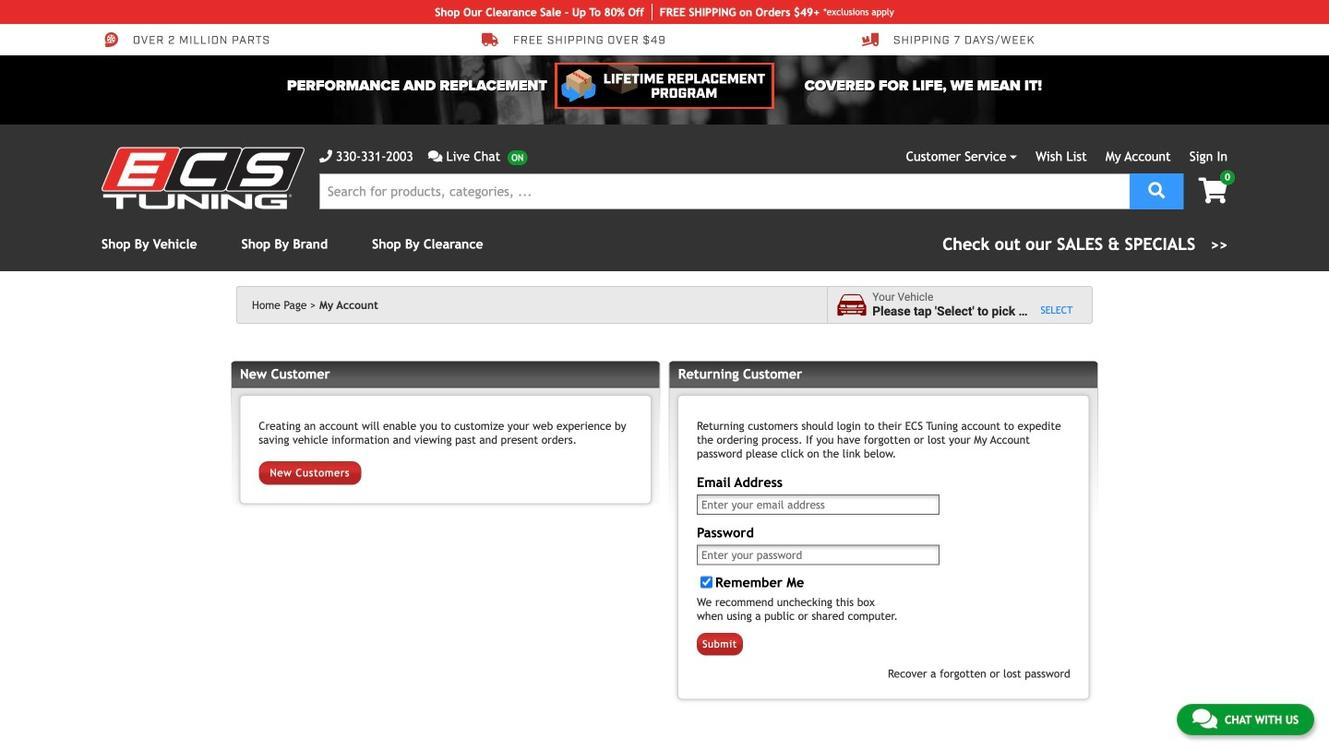Task type: locate. For each thing, give the bounding box(es) containing it.
ecs tuning image
[[102, 147, 305, 209]]

comments image
[[428, 150, 443, 163]]

None checkbox
[[701, 577, 713, 589]]

None submit
[[697, 633, 743, 656]]



Task type: describe. For each thing, give the bounding box(es) containing it.
lifetime replacement program banner image
[[555, 63, 775, 109]]

phone image
[[320, 150, 332, 163]]

Enter your email address email field
[[697, 495, 940, 515]]

search image
[[1149, 182, 1166, 199]]

shopping cart image
[[1199, 178, 1228, 204]]

Search text field
[[320, 174, 1130, 210]]

Enter your password password field
[[697, 545, 940, 566]]



Task type: vqa. For each thing, say whether or not it's contained in the screenshot.
ENTER YOUR EMAIL ADDRESS Email Field
yes



